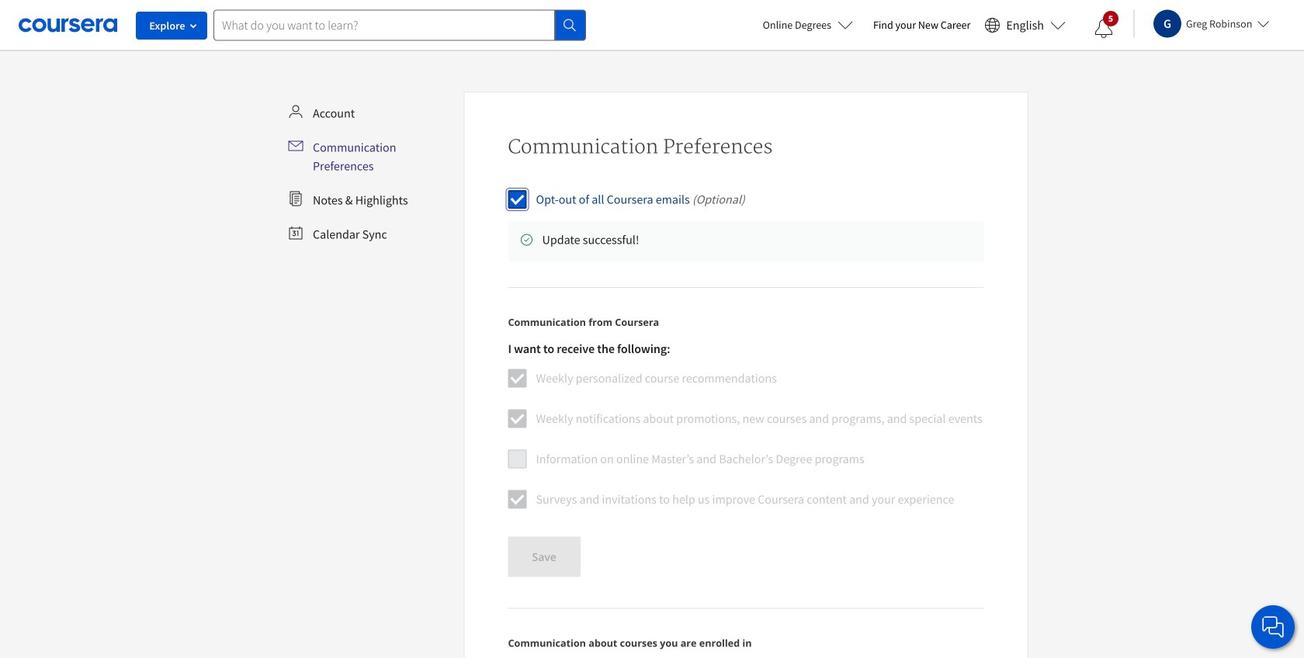 Task type: vqa. For each thing, say whether or not it's contained in the screenshot.
Coursera image
yes



Task type: locate. For each thing, give the bounding box(es) containing it.
group
[[508, 341, 983, 522]]

menu
[[282, 98, 458, 250]]

None search field
[[214, 10, 586, 41]]

What do you want to learn? text field
[[214, 10, 555, 41]]

coursera image
[[19, 13, 117, 37]]



